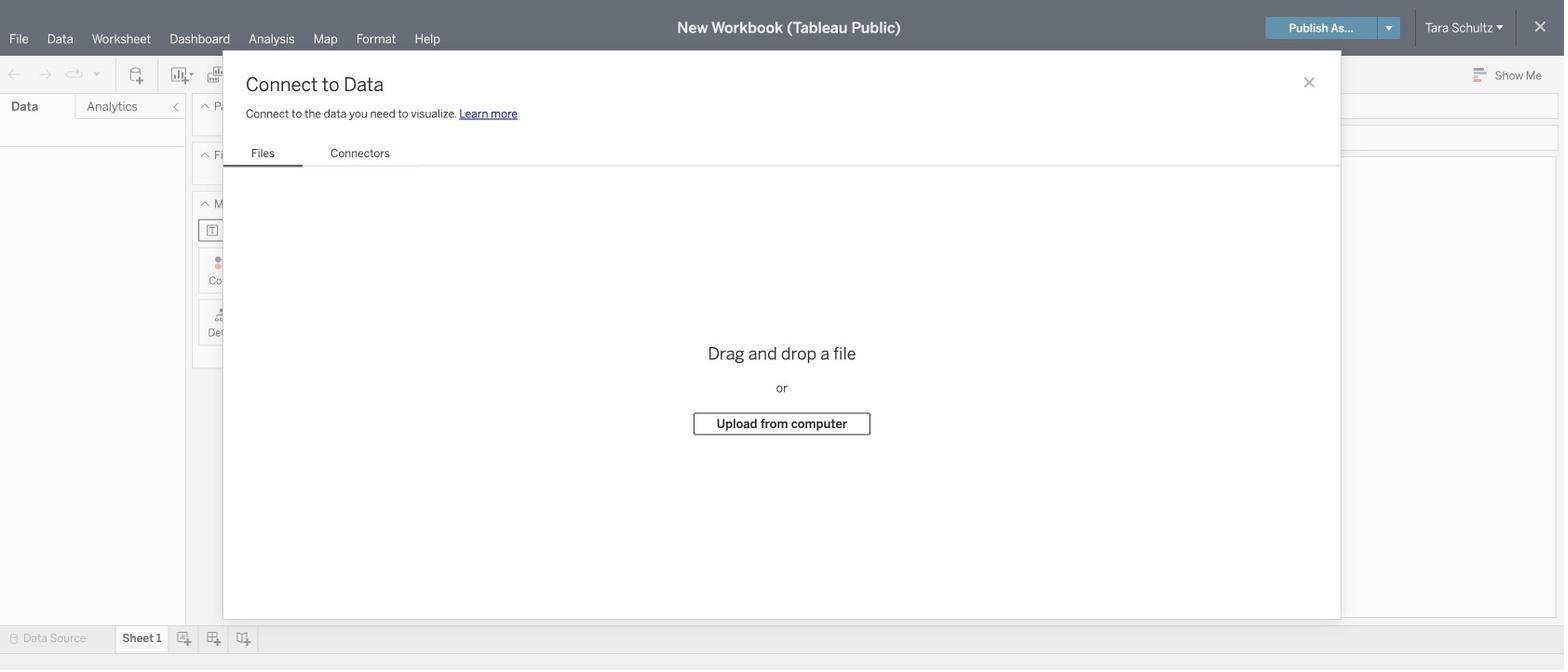 Task type: describe. For each thing, give the bounding box(es) containing it.
sort ascending image
[[319, 66, 338, 84]]

duplicate image
[[207, 66, 225, 84]]

totals image
[[379, 66, 401, 84]]

0 horizontal spatial replay animation image
[[65, 65, 84, 84]]

undo image
[[6, 66, 24, 84]]

redo image
[[35, 66, 54, 84]]

new worksheet image
[[170, 66, 196, 84]]

sort descending image
[[349, 66, 368, 84]]



Task type: vqa. For each thing, say whether or not it's contained in the screenshot.
image option
no



Task type: locate. For each thing, give the bounding box(es) containing it.
new data source image
[[128, 66, 146, 84]]

1 horizontal spatial replay animation image
[[91, 68, 102, 79]]

list box
[[224, 143, 418, 168]]

collapse image
[[170, 102, 182, 113]]

replay animation image
[[65, 65, 84, 84], [91, 68, 102, 79]]

clear sheet image
[[237, 66, 266, 84]]

swap rows and columns image
[[290, 66, 308, 84]]

replay animation image right redo icon
[[65, 65, 84, 84]]

replay animation image left new data source image
[[91, 68, 102, 79]]



